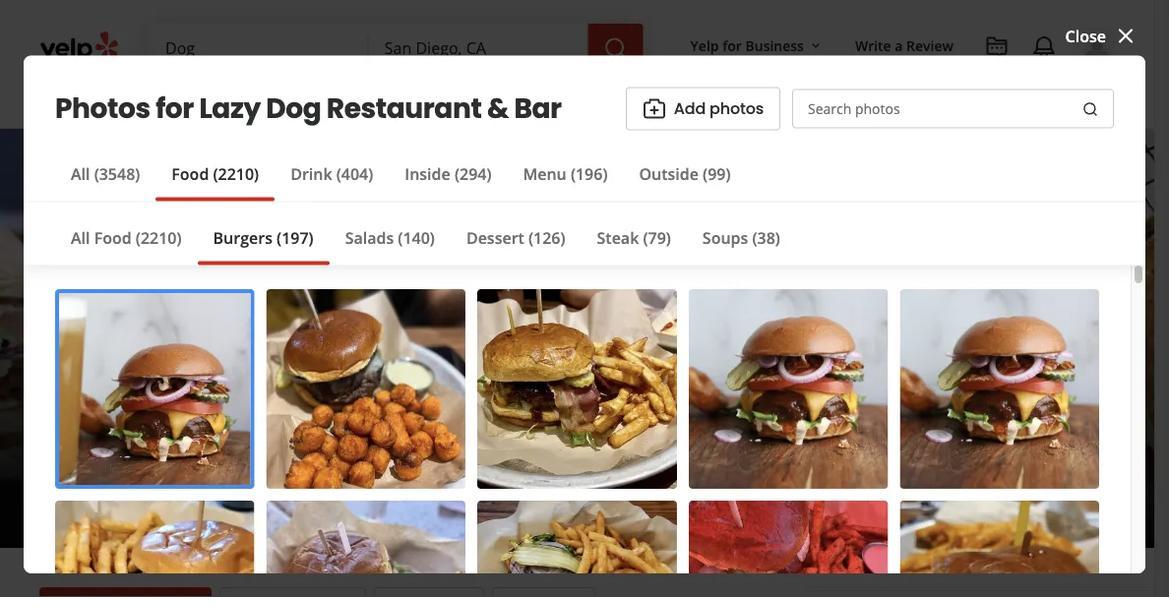 Task type: vqa. For each thing, say whether or not it's contained in the screenshot.
Active Life link
no



Task type: locate. For each thing, give the bounding box(es) containing it.
1 services from the left
[[344, 87, 396, 106]]

2 , from the left
[[508, 453, 512, 474]]

lazy up 3.9 star rating image
[[179, 336, 285, 402]]

all down all (3548)
[[71, 227, 90, 248]]

see left hours
[[483, 488, 503, 504]]

2 all from the top
[[71, 227, 90, 248]]

1 horizontal spatial services
[[489, 87, 541, 106]]

burgers for burgers , comfort food , american (new)
[[331, 453, 392, 474]]

&
[[487, 89, 509, 128], [678, 336, 716, 402]]

(2210) down the (3548)
[[136, 227, 182, 248]]

(3548)
[[94, 163, 140, 184]]

american
[[516, 453, 591, 474]]

,
[[392, 453, 396, 474], [508, 453, 512, 474]]

food
[[172, 163, 209, 184], [94, 227, 132, 248], [469, 453, 508, 474]]

photos inside "link"
[[710, 98, 764, 120]]

burgers inside tab list
[[213, 227, 273, 248]]

-
[[302, 485, 307, 506]]

burgers
[[213, 227, 273, 248], [331, 453, 392, 474]]

all left the (3548)
[[71, 163, 90, 184]]

steak
[[597, 227, 639, 248]]

1 horizontal spatial &
[[678, 336, 716, 402]]

services for auto services
[[489, 87, 541, 106]]

for for lazy
[[156, 89, 194, 128]]

24 chevron down v2 image right auto services
[[545, 85, 569, 109]]

salads (140)
[[345, 227, 435, 248]]

search image up more
[[604, 37, 627, 60]]

inside
[[405, 163, 450, 184]]

for
[[723, 36, 742, 55], [156, 89, 194, 128]]

0 horizontal spatial see
[[483, 488, 503, 504]]

1 vertical spatial burgers
[[331, 453, 392, 474]]

24 chevron down v2 image left auto
[[400, 85, 424, 109]]

1 vertical spatial lazy
[[179, 336, 285, 402]]

photos right 3.6k
[[1005, 474, 1059, 496]]

0 vertical spatial for
[[723, 36, 742, 55]]

2 horizontal spatial food
[[469, 453, 508, 474]]

0 horizontal spatial services
[[344, 87, 396, 106]]

food up the see hours
[[469, 453, 508, 474]]

24 chevron down v2 image for more
[[638, 85, 662, 109]]

1 vertical spatial photos
[[1005, 474, 1059, 496]]

0 vertical spatial (2210)
[[213, 163, 259, 184]]

0 vertical spatial food
[[172, 163, 209, 184]]

0 horizontal spatial burgers
[[213, 227, 273, 248]]

yelp
[[690, 36, 719, 55]]

for right yelp
[[723, 36, 742, 55]]

dessert (126)
[[466, 227, 565, 248]]

services right auto
[[489, 87, 541, 106]]

(196)
[[571, 163, 608, 184]]

0 horizontal spatial am
[[273, 485, 298, 506]]

burgers link
[[331, 453, 392, 474]]

2 photo of lazy dog restaurant & bar - san diego, ca, us. image from the left
[[128, 129, 547, 548]]

for right photos
[[156, 89, 194, 128]]

1 horizontal spatial search image
[[1082, 101, 1098, 117]]

burgers left (197)
[[213, 227, 273, 248]]

0 horizontal spatial ,
[[392, 453, 396, 474]]

photos right add
[[710, 98, 764, 120]]

home
[[301, 87, 340, 106]]

am left -
[[273, 485, 298, 506]]

dog up 3.9
[[295, 336, 390, 402]]

24 chevron down v2 image inside the more link
[[638, 85, 662, 109]]

tab list down inside
[[55, 226, 796, 265]]

dog
[[266, 89, 321, 128], [295, 336, 390, 402]]

home services link
[[286, 71, 439, 128]]

24 chevron down v2 image
[[400, 85, 424, 109], [545, 85, 569, 109], [638, 85, 662, 109]]

dessert
[[466, 227, 524, 248]]

24 chevron down v2 image inside home services link
[[400, 85, 424, 109]]

tab list up salads (140)
[[55, 162, 746, 201]]

0 horizontal spatial 24 chevron down v2 image
[[400, 85, 424, 109]]

auto services
[[455, 87, 541, 106]]

1 horizontal spatial photos
[[1005, 474, 1059, 496]]

(next
[[384, 485, 425, 506]]

1 all from the top
[[71, 163, 90, 184]]

1 horizontal spatial for
[[723, 36, 742, 55]]

see
[[915, 474, 944, 496], [483, 488, 503, 504]]

food right the (3548)
[[172, 163, 209, 184]]

24 chevron down v2 image right more
[[638, 85, 662, 109]]

all
[[71, 163, 90, 184], [71, 227, 90, 248]]

(79)
[[643, 227, 671, 248]]

1 vertical spatial food
[[94, 227, 132, 248]]

0 vertical spatial photos
[[710, 98, 764, 120]]

search image
[[604, 37, 627, 60], [1082, 101, 1098, 117]]

3.9 star rating image
[[179, 404, 352, 436]]

(2210) up burgers (197)
[[213, 163, 259, 184]]

photos
[[710, 98, 764, 120], [1005, 474, 1059, 496]]

write a review link
[[847, 28, 961, 63]]

food down the (3548)
[[94, 227, 132, 248]]

tab list
[[55, 162, 746, 201], [55, 226, 796, 265]]

1 vertical spatial all
[[71, 227, 90, 248]]

0 horizontal spatial for
[[156, 89, 194, 128]]

photos for lazy dog restaurant & bar
[[55, 89, 562, 128]]

1 horizontal spatial food
[[172, 163, 209, 184]]

restaurant up inside
[[327, 89, 482, 128]]

auto services link
[[439, 71, 585, 128]]

0 vertical spatial lazy
[[199, 89, 261, 128]]

see left all
[[915, 474, 944, 496]]

1 horizontal spatial bar
[[725, 336, 807, 402]]

, up the see hours
[[508, 453, 512, 474]]

1 vertical spatial restaurant
[[400, 336, 669, 402]]

(new)
[[595, 453, 642, 474]]

3 24 chevron down v2 image from the left
[[638, 85, 662, 109]]

bar
[[514, 89, 562, 128], [725, 336, 807, 402]]

0 vertical spatial tab list
[[55, 162, 746, 201]]

lazy
[[199, 89, 261, 128], [179, 336, 285, 402]]

2 tab list from the top
[[55, 226, 796, 265]]

1 vertical spatial search image
[[1082, 101, 1098, 117]]

24 chevron down v2 image inside auto services link
[[545, 85, 569, 109]]

0 horizontal spatial bar
[[514, 89, 562, 128]]

0 vertical spatial burgers
[[213, 227, 273, 248]]

2 services from the left
[[489, 87, 541, 106]]

3.9
[[364, 409, 386, 431]]

(2210)
[[213, 163, 259, 184], [136, 227, 182, 248]]

close button
[[1065, 24, 1138, 48]]

am down burgers link on the left bottom of page
[[355, 485, 380, 506]]

am
[[273, 485, 298, 506], [355, 485, 380, 506]]

1 vertical spatial (2210)
[[136, 227, 182, 248]]

restaurants
[[165, 87, 242, 106]]

restaurant
[[327, 89, 482, 128], [400, 336, 669, 402]]

1 photo of lazy dog restaurant & bar - san diego, ca, us. image from the left
[[0, 129, 128, 548]]

1 tab list from the top
[[55, 162, 746, 201]]

0 horizontal spatial search image
[[604, 37, 627, 60]]

see hours link
[[474, 485, 548, 509]]

1 24 chevron down v2 image from the left
[[400, 85, 424, 109]]

(197)
[[277, 227, 314, 248]]

0 horizontal spatial (2210)
[[136, 227, 182, 248]]

0 vertical spatial all
[[71, 163, 90, 184]]

(404)
[[336, 163, 373, 184]]

notifications image
[[1032, 35, 1056, 59]]

outside
[[639, 163, 699, 184]]

2 am from the left
[[355, 485, 380, 506]]

services right "home"
[[344, 87, 396, 106]]

None search field
[[150, 24, 647, 71]]

3 photo of lazy dog restaurant & bar - san diego, ca, us. image from the left
[[547, 129, 966, 548]]

2 24 chevron down v2 image from the left
[[545, 85, 569, 109]]

search image down close at the top of the page
[[1082, 101, 1098, 117]]

business categories element
[[150, 71, 1115, 128]]

see for see all 3.6k photos
[[915, 474, 944, 496]]

a
[[895, 36, 903, 55]]

0 vertical spatial &
[[487, 89, 509, 128]]

open 11:00 am - 12:00 am (next day)
[[179, 485, 462, 506]]

1 horizontal spatial 24 chevron down v2 image
[[545, 85, 569, 109]]

1 horizontal spatial ,
[[508, 453, 512, 474]]

, up (next
[[392, 453, 396, 474]]

1 vertical spatial for
[[156, 89, 194, 128]]

restaurant up reviews)
[[400, 336, 669, 402]]

1 horizontal spatial burgers
[[331, 453, 392, 474]]

user actions element
[[675, 25, 1143, 146]]

1 vertical spatial dog
[[295, 336, 390, 402]]

add photos
[[674, 98, 764, 120]]

1 vertical spatial tab list
[[55, 226, 796, 265]]

photo of lazy dog restaurant & bar - san diego, ca, us. image
[[0, 129, 128, 548], [128, 129, 547, 548], [547, 129, 966, 548], [966, 129, 1169, 548]]

services
[[344, 87, 396, 106], [489, 87, 541, 106]]

1 vertical spatial bar
[[725, 336, 807, 402]]

drink
[[290, 163, 332, 184]]

yelp for business
[[690, 36, 804, 55]]

home services
[[301, 87, 396, 106]]

more
[[600, 87, 634, 106]]

for inside "button"
[[723, 36, 742, 55]]

1 horizontal spatial am
[[355, 485, 380, 506]]

0 horizontal spatial photos
[[710, 98, 764, 120]]

close
[[1065, 25, 1106, 46]]

1 vertical spatial &
[[678, 336, 716, 402]]

lazy up food (2210)
[[199, 89, 261, 128]]

services for home services
[[344, 87, 396, 106]]

dog up drink at the left top of the page
[[266, 89, 321, 128]]

0 vertical spatial search image
[[604, 37, 627, 60]]

2 horizontal spatial 24 chevron down v2 image
[[638, 85, 662, 109]]

3.6k
[[970, 474, 1001, 496]]

all food (2210)
[[71, 227, 182, 248]]

lazy dog restaurant & bar
[[179, 336, 807, 402]]

menu
[[523, 163, 567, 184]]

burgers (197)
[[213, 227, 314, 248]]

see for see hours
[[483, 488, 503, 504]]

burgers up 12:00
[[331, 453, 392, 474]]

16 claim filled v2 image
[[179, 456, 195, 471]]

1 horizontal spatial see
[[915, 474, 944, 496]]



Task type: describe. For each thing, give the bounding box(es) containing it.
Search photos text field
[[792, 89, 1114, 129]]

restaurants link
[[150, 71, 286, 128]]

11:00
[[228, 485, 269, 506]]

all for all (3548)
[[71, 163, 90, 184]]

(2,695
[[391, 409, 436, 431]]

projects image
[[985, 35, 1009, 59]]

day)
[[430, 485, 462, 506]]

outside (99)
[[639, 163, 731, 184]]

$$
[[287, 453, 305, 474]]

24 add photo v2 image
[[642, 97, 666, 121]]

open
[[179, 485, 220, 506]]

inside (294)
[[405, 163, 492, 184]]

steak (79)
[[597, 227, 671, 248]]

salads
[[345, 227, 394, 248]]

see hours
[[483, 488, 539, 504]]

add
[[674, 98, 706, 120]]

burgers , comfort food , american (new)
[[331, 453, 642, 474]]

menu (196)
[[523, 163, 608, 184]]

0 horizontal spatial food
[[94, 227, 132, 248]]

(294)
[[455, 163, 492, 184]]

1 am from the left
[[273, 485, 298, 506]]

add photos link
[[626, 87, 780, 131]]

24 chevron down v2 image for home services
[[400, 85, 424, 109]]

all for all food (2210)
[[71, 227, 90, 248]]

soups
[[702, 227, 748, 248]]

comfort
[[400, 453, 465, 474]]

write
[[855, 36, 891, 55]]

2 vertical spatial food
[[469, 453, 508, 474]]

(2,695 reviews) link
[[391, 409, 503, 431]]

more link
[[585, 71, 678, 128]]

hours
[[506, 488, 539, 504]]

all
[[947, 474, 966, 496]]

16 chevron down v2 image
[[808, 38, 824, 54]]

next image
[[1103, 322, 1127, 346]]

all (3548)
[[71, 163, 140, 184]]

(140)
[[398, 227, 435, 248]]

tab list containing all (3548)
[[55, 162, 746, 201]]

0 vertical spatial dog
[[266, 89, 321, 128]]

3.9 (2,695 reviews)
[[364, 409, 503, 431]]

burgers for burgers (197)
[[213, 227, 273, 248]]

american (new) link
[[516, 453, 642, 474]]

soups (38)
[[702, 227, 780, 248]]

1 , from the left
[[392, 453, 396, 474]]

0 vertical spatial bar
[[514, 89, 562, 128]]

yelp for business button
[[683, 28, 831, 63]]

reviews)
[[440, 409, 503, 431]]

see all 3.6k photos
[[915, 474, 1059, 496]]

(38)
[[752, 227, 780, 248]]

drink (404)
[[290, 163, 373, 184]]

24 chevron down v2 image for auto services
[[545, 85, 569, 109]]

claimed
[[199, 453, 261, 474]]

4 photo of lazy dog restaurant & bar - san diego, ca, us. image from the left
[[966, 129, 1169, 548]]

24 close v2 image
[[1114, 24, 1138, 48]]

tab list containing all food (2210)
[[55, 226, 796, 265]]

(99)
[[703, 163, 731, 184]]

business
[[745, 36, 804, 55]]

write a review
[[855, 36, 954, 55]]

0 vertical spatial restaurant
[[327, 89, 482, 128]]

comfort food link
[[400, 453, 508, 474]]

24 chevron down v2 image
[[246, 85, 270, 109]]

1 horizontal spatial (2210)
[[213, 163, 259, 184]]

(126)
[[528, 227, 565, 248]]

food (2210)
[[172, 163, 259, 184]]

review
[[906, 36, 954, 55]]

auto
[[455, 87, 486, 106]]

0 horizontal spatial &
[[487, 89, 509, 128]]

photos
[[55, 89, 150, 128]]

12:00
[[311, 485, 351, 506]]

for for business
[[723, 36, 742, 55]]

see all 3.6k photos link
[[883, 462, 1091, 509]]



